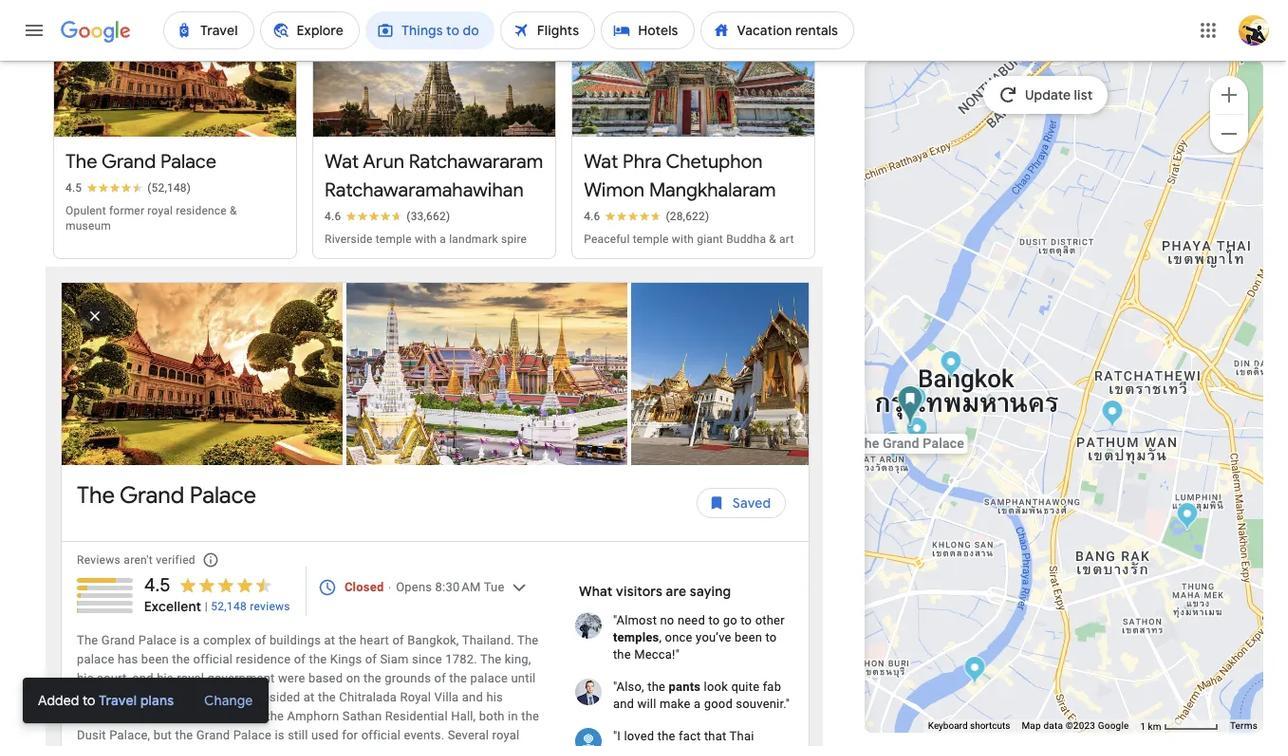 Task type: locate. For each thing, give the bounding box(es) containing it.
his up bhumibol
[[157, 672, 174, 686]]

list item
[[62, 283, 347, 465], [347, 283, 631, 465], [631, 283, 916, 465]]

status
[[23, 678, 1264, 724]]

excellent
[[144, 598, 202, 615]]

the grand palace image
[[898, 385, 924, 428]]

opens
[[396, 580, 432, 595]]

royal down (52,148)
[[147, 204, 173, 218]]

0 vertical spatial king
[[112, 690, 137, 705]]

at down resided
[[252, 709, 263, 724]]

king down plans
[[138, 709, 164, 724]]

2 horizontal spatial his
[[487, 690, 503, 705]]

temple down '4.6 out of 5 stars from 28,622 reviews' image
[[633, 233, 669, 246]]

amphorn
[[287, 709, 339, 724]]

fab
[[763, 680, 782, 694]]

wat left arun
[[325, 150, 359, 174]]

opulent former royal residence & museum
[[66, 204, 237, 233]]

palace down change button at left bottom
[[233, 728, 272, 743]]

official down complex
[[193, 653, 233, 667]]

grand up 4.5 out of 5 stars from 52,148 reviews image at the left
[[102, 150, 156, 174]]

souvenir."
[[736, 697, 790, 711]]

shortcuts
[[970, 721, 1011, 731]]

royal inside the grand palace is a complex of buildings at the heart of bangkok, thailand. the palace has been the official residence of the kings of siam since 1782. the king, his court, and his royal government were based on the grounds of the palace until 1925. king bhumibol adulyadej, resided at the chitralada royal villa and his successor king vajiralongkorn at the amphorn sathan residential hall, both in the dusit palace, but the grand palace is still used for official events. several
[[177, 672, 204, 686]]

list
[[62, 283, 916, 484]]

1 horizontal spatial 4.5
[[144, 574, 170, 597]]

a inside look quite fab and will make a good souvenir."
[[694, 697, 701, 711]]

1 temple from the left
[[376, 233, 412, 246]]

a left good
[[694, 697, 701, 711]]

1 horizontal spatial been
[[735, 631, 763, 645]]

is down excellent
[[180, 634, 190, 648]]

1 vertical spatial been
[[141, 653, 169, 667]]

0 vertical spatial at
[[324, 634, 335, 648]]

1 horizontal spatial residence
[[236, 653, 291, 667]]

wat for wat arun ratchawararam ratchawaramahawihan
[[325, 150, 359, 174]]

quite
[[731, 680, 760, 694]]

khaosan road image
[[941, 350, 962, 382]]

4.5 inside image
[[66, 182, 82, 195]]

1 vertical spatial a
[[193, 634, 200, 648]]

0 vertical spatial been
[[735, 631, 763, 645]]

,
[[659, 631, 662, 645]]

what
[[579, 583, 613, 600]]

4.5 inside 'element'
[[144, 574, 170, 597]]

0 horizontal spatial official
[[193, 653, 233, 667]]

added
[[38, 692, 79, 709]]

1 horizontal spatial temple
[[633, 233, 669, 246]]

heart
[[360, 634, 389, 648]]

|
[[205, 600, 208, 614]]

been right has
[[141, 653, 169, 667]]

the
[[339, 634, 357, 648], [613, 648, 631, 662], [172, 653, 190, 667], [309, 653, 327, 667], [364, 672, 382, 686], [449, 672, 467, 686], [648, 680, 666, 694], [318, 690, 336, 705], [266, 709, 284, 724], [522, 709, 539, 724], [175, 728, 193, 743], [658, 729, 676, 744]]

4.6 up riverside
[[325, 210, 341, 223]]

1 4.6 from the left
[[325, 210, 341, 223]]

0 horizontal spatial 4.5
[[66, 182, 82, 195]]

0 vertical spatial official
[[193, 653, 233, 667]]

residential
[[385, 709, 448, 724]]

temple for ratchawaramahawihan
[[376, 233, 412, 246]]

1 wat from the left
[[325, 150, 359, 174]]

1 horizontal spatial 4.6
[[584, 210, 601, 223]]

0 vertical spatial royal
[[147, 204, 173, 218]]

palace up "court,"
[[77, 653, 114, 667]]

km
[[1148, 721, 1162, 732]]

0 vertical spatial 4.5
[[66, 182, 82, 195]]

4.6 up peaceful
[[584, 210, 601, 223]]

with down (28,622)
[[672, 233, 694, 246]]

were
[[278, 672, 305, 686]]

wat up wimon
[[584, 150, 618, 174]]

a down (33,662)
[[440, 233, 446, 246]]

temple down 4.6 out of 5 stars from 33,662 reviews "image"
[[376, 233, 412, 246]]

4.5 out of 5 stars from 52,148 reviews. excellent. element
[[144, 574, 290, 616]]

4.6 inside "image"
[[325, 210, 341, 223]]

wat
[[325, 150, 359, 174], [584, 150, 618, 174]]

grounds
[[385, 672, 431, 686]]

data
[[1044, 721, 1064, 731]]

the grand palace
[[66, 150, 217, 174], [77, 482, 256, 510]]

palace down excellent
[[138, 634, 177, 648]]

his up 1925.
[[77, 672, 94, 686]]

0 vertical spatial residence
[[176, 204, 227, 218]]

0 horizontal spatial royal
[[147, 204, 173, 218]]

2 horizontal spatial a
[[694, 697, 701, 711]]

the inside the , once you've been to the mecca!"
[[613, 648, 631, 662]]

been down the go
[[735, 631, 763, 645]]

been
[[735, 631, 763, 645], [141, 653, 169, 667]]

the right "but" at the bottom left
[[175, 728, 193, 743]]

zoom in map image
[[1218, 83, 1241, 106]]

a left complex
[[193, 634, 200, 648]]

wat phra chetuphon wimon mangkhalaram rajwaramahawihan
[[584, 150, 776, 231]]

2 wat from the left
[[584, 150, 618, 174]]

0 horizontal spatial his
[[77, 672, 94, 686]]

close detail image
[[72, 294, 118, 339]]

pants
[[669, 680, 701, 694]]

main menu image
[[23, 19, 46, 42]]

chatuchak weekend market image
[[1225, 113, 1247, 144]]

2 vertical spatial a
[[694, 697, 701, 711]]

for
[[342, 728, 358, 743]]

royal up bhumibol
[[177, 672, 204, 686]]

at up 'kings'
[[324, 634, 335, 648]]

grand up has
[[101, 634, 135, 648]]

with down (33,662)
[[415, 233, 437, 246]]

his up both
[[487, 690, 503, 705]]

1 with from the left
[[415, 233, 437, 246]]

the left fact on the right
[[658, 729, 676, 744]]

to left the go
[[709, 614, 720, 628]]

keyboard shortcuts button
[[928, 720, 1011, 733]]

2 with from the left
[[672, 233, 694, 246]]

0 horizontal spatial &
[[230, 204, 237, 218]]

zoom out map image
[[1218, 122, 1241, 145]]

4.5 up opulent
[[66, 182, 82, 195]]

residence down (52,148)
[[176, 204, 227, 218]]

on
[[346, 672, 360, 686]]

royal
[[400, 690, 431, 705]]

palace down 1782.
[[471, 672, 508, 686]]

good
[[704, 697, 733, 711]]

in
[[508, 709, 518, 724]]

4.6 inside image
[[584, 210, 601, 223]]

1 horizontal spatial king
[[138, 709, 164, 724]]

to down other
[[766, 631, 777, 645]]

4.5 up excellent
[[144, 574, 170, 597]]

king down "court,"
[[112, 690, 137, 705]]

the temple of the emerald buddha image
[[906, 386, 927, 418]]

fact
[[679, 729, 701, 744]]

wat inside the wat phra chetuphon wimon mangkhalaram rajwaramahawihan
[[584, 150, 618, 174]]

the grand palace is a complex of buildings at the heart of bangkok, thailand. the palace has been the official residence of the kings of siam since 1782. the king, his court, and his royal government were based on the grounds of the palace until 1925. king bhumibol adulyadej, resided at the chitralada royal villa and his successor king vajiralongkorn at the amphorn sathan residential hall, both in the dusit palace, but the grand palace is still used for official events. several 
[[77, 634, 542, 746]]

1
[[1141, 721, 1146, 732]]

1 vertical spatial &
[[769, 233, 777, 246]]

1 vertical spatial king
[[138, 709, 164, 724]]

0 vertical spatial is
[[180, 634, 190, 648]]

52,148 reviews link
[[211, 599, 290, 615]]

1 horizontal spatial &
[[769, 233, 777, 246]]

1 horizontal spatial wat
[[584, 150, 618, 174]]

4.6 out of 5 stars from 28,622 reviews image
[[584, 209, 710, 224]]

and down "also, at bottom
[[613, 697, 634, 711]]

king
[[112, 690, 137, 705], [138, 709, 164, 724]]

palace
[[77, 653, 114, 667], [471, 672, 508, 686]]

his
[[77, 672, 94, 686], [157, 672, 174, 686], [487, 690, 503, 705]]

kings
[[330, 653, 362, 667]]

at
[[324, 634, 335, 648], [304, 690, 315, 705], [252, 709, 263, 724]]

arun
[[363, 150, 405, 174]]

1 vertical spatial is
[[275, 728, 285, 743]]

the grand palace up 4.5 out of 5 stars from 52,148 reviews image at the left
[[66, 150, 217, 174]]

0 horizontal spatial been
[[141, 653, 169, 667]]

ratchawararam
[[409, 150, 544, 174]]

since
[[412, 653, 442, 667]]

once
[[665, 631, 693, 645]]

aren't
[[124, 554, 153, 567]]

giant
[[697, 233, 724, 246]]

1 vertical spatial at
[[304, 690, 315, 705]]

0 horizontal spatial king
[[112, 690, 137, 705]]

excellent | 52,148 reviews
[[144, 598, 290, 615]]

palace
[[160, 150, 217, 174], [190, 482, 256, 510], [138, 634, 177, 648], [233, 728, 272, 743]]

2 list item from the left
[[347, 283, 631, 465]]

other
[[755, 614, 785, 628]]

the
[[66, 150, 97, 174], [77, 482, 115, 510], [77, 634, 98, 648], [517, 634, 539, 648], [480, 653, 502, 667]]

"almost no need to go to other temples
[[613, 614, 785, 645]]

1 vertical spatial residence
[[236, 653, 291, 667]]

1 vertical spatial official
[[361, 728, 401, 743]]

sathan
[[343, 709, 382, 724]]

0 horizontal spatial temple
[[376, 233, 412, 246]]

residence up the government
[[236, 653, 291, 667]]

with for ratchawararam
[[415, 233, 437, 246]]

1 horizontal spatial his
[[157, 672, 174, 686]]

1925.
[[77, 690, 109, 705]]

a
[[440, 233, 446, 246], [193, 634, 200, 648], [694, 697, 701, 711]]

0 horizontal spatial 4.6
[[325, 210, 341, 223]]

royal
[[147, 204, 173, 218], [177, 672, 204, 686]]

adulyadej,
[[197, 690, 255, 705]]

2 temple from the left
[[633, 233, 669, 246]]

the inside '"i loved the fact that thai'
[[658, 729, 676, 744]]

2 vertical spatial at
[[252, 709, 263, 724]]

the grand palace up 'verified'
[[77, 482, 256, 510]]

of
[[255, 634, 266, 648], [393, 634, 404, 648], [294, 653, 306, 667], [365, 653, 377, 667], [434, 672, 446, 686]]

4.5 out of 5 stars from 52,148 reviews image
[[66, 181, 191, 196]]

0 horizontal spatial a
[[193, 634, 200, 648]]

0 horizontal spatial is
[[180, 634, 190, 648]]

temple
[[376, 233, 412, 246], [633, 233, 669, 246]]

at up amphorn
[[304, 690, 315, 705]]

to
[[709, 614, 720, 628], [741, 614, 752, 628], [766, 631, 777, 645], [83, 692, 96, 709]]

wat inside wat arun ratchawararam ratchawaramahawihan
[[325, 150, 359, 174]]

and up hall,
[[462, 690, 483, 705]]

&
[[230, 204, 237, 218], [769, 233, 777, 246]]

1 horizontal spatial palace
[[471, 672, 508, 686]]

update list button
[[983, 76, 1108, 114]]

the down temples
[[613, 648, 631, 662]]

0 horizontal spatial wat
[[325, 150, 359, 174]]

0 vertical spatial a
[[440, 233, 446, 246]]

"almost
[[613, 614, 657, 628]]

grand
[[102, 150, 156, 174], [120, 482, 184, 510], [101, 634, 135, 648], [196, 728, 230, 743]]

2 horizontal spatial and
[[613, 697, 634, 711]]

0 horizontal spatial residence
[[176, 204, 227, 218]]

the down based in the left of the page
[[318, 690, 336, 705]]

you've
[[696, 631, 732, 645]]

0 vertical spatial &
[[230, 204, 237, 218]]

of right complex
[[255, 634, 266, 648]]

official down sathan
[[361, 728, 401, 743]]

closed
[[345, 580, 384, 595]]

1 vertical spatial royal
[[177, 672, 204, 686]]

both
[[479, 709, 505, 724]]

1 horizontal spatial official
[[361, 728, 401, 743]]

1 horizontal spatial royal
[[177, 672, 204, 686]]

0 horizontal spatial with
[[415, 233, 437, 246]]

and down has
[[132, 672, 154, 686]]

is left still
[[275, 728, 285, 743]]

of up villa
[[434, 672, 446, 686]]

1 horizontal spatial with
[[672, 233, 694, 246]]

peaceful temple with giant buddha & art
[[584, 233, 794, 246]]

1 vertical spatial 4.5
[[144, 574, 170, 597]]

0 horizontal spatial and
[[132, 672, 154, 686]]

villa
[[434, 690, 459, 705]]

saved
[[733, 495, 771, 512]]

"also,
[[613, 680, 645, 694]]

2 4.6 from the left
[[584, 210, 601, 223]]

0 horizontal spatial palace
[[77, 653, 114, 667]]

reviews
[[250, 600, 290, 614]]



Task type: describe. For each thing, give the bounding box(es) containing it.
no
[[660, 614, 675, 628]]

4.6 out of 5 stars from 33,662 reviews image
[[325, 209, 450, 224]]

the down 1782.
[[449, 672, 467, 686]]

verified
[[156, 554, 196, 567]]

jim thompson house museum image
[[1102, 400, 1124, 431]]

of down heart
[[365, 653, 377, 667]]

2 horizontal spatial at
[[324, 634, 335, 648]]

wat phra chetuphon wimon mangkhalaram rajwaramahawihan image
[[906, 417, 928, 448]]

palace,
[[109, 728, 150, 743]]

4.5 for 4.5 out of 5 stars from 52,148 reviews image at the left
[[66, 182, 82, 195]]

the up based in the left of the page
[[309, 653, 327, 667]]

government
[[207, 672, 275, 686]]

thai
[[730, 729, 754, 744]]

thailand.
[[462, 634, 514, 648]]

the grand palace element
[[77, 481, 256, 526]]

change
[[204, 692, 253, 709]]

buildings
[[270, 634, 321, 648]]

spire
[[501, 233, 527, 246]]

to right the go
[[741, 614, 752, 628]]

mangkhalaram
[[649, 179, 776, 202]]

0 vertical spatial the grand palace
[[66, 150, 217, 174]]

hall,
[[451, 709, 476, 724]]

successor
[[77, 709, 135, 724]]

reviews aren't verified
[[77, 554, 196, 567]]

"i loved the fact that thai
[[613, 729, 754, 746]]

4.5 for 4.5 out of 5 stars from 52,148 reviews. excellent. 'element' on the bottom left
[[144, 574, 170, 597]]

look quite fab and will make a good souvenir."
[[613, 680, 790, 711]]

0 vertical spatial palace
[[77, 653, 114, 667]]

will
[[638, 697, 657, 711]]

reviews aren't verified image
[[188, 538, 234, 583]]

status containing added to
[[23, 678, 1264, 724]]

asiatique the riverfront image
[[964, 656, 986, 687]]

wimon
[[584, 179, 645, 202]]

and inside look quite fab and will make a good souvenir."
[[613, 697, 634, 711]]

saved button
[[697, 481, 786, 526]]

until
[[511, 672, 536, 686]]

1 km button
[[1135, 720, 1225, 734]]

map region
[[730, 0, 1287, 746]]

terms link
[[1230, 721, 1258, 731]]

siam
[[380, 653, 409, 667]]

the right on
[[364, 672, 382, 686]]

the up reviews
[[77, 482, 115, 510]]

travel
[[99, 692, 137, 709]]

of down buildings
[[294, 653, 306, 667]]

peaceful
[[584, 233, 630, 246]]

complex
[[203, 634, 251, 648]]

residence inside the grand palace is a complex of buildings at the heart of bangkok, thailand. the palace has been the official residence of the kings of siam since 1782. the king, his court, and his royal government were based on the grounds of the palace until 1925. king bhumibol adulyadej, resided at the chitralada royal villa and his successor king vajiralongkorn at the amphorn sathan residential hall, both in the dusit palace, but the grand palace is still used for official events. several
[[236, 653, 291, 667]]

terms
[[1230, 721, 1258, 731]]

bangkok,
[[408, 634, 459, 648]]

52,148
[[211, 600, 247, 614]]

the up opulent
[[66, 150, 97, 174]]

keyboard
[[928, 721, 968, 731]]

(33,662)
[[407, 210, 450, 223]]

⋅
[[387, 580, 393, 595]]

4.6 for wat phra chetuphon wimon mangkhalaram rajwaramahawihan
[[584, 210, 601, 223]]

that
[[704, 729, 727, 744]]

lumphini park image
[[1177, 502, 1199, 534]]

been inside the , once you've been to the mecca!"
[[735, 631, 763, 645]]

with for chetuphon
[[672, 233, 694, 246]]

loved
[[624, 729, 655, 744]]

1 horizontal spatial and
[[462, 690, 483, 705]]

still
[[288, 728, 308, 743]]

the up "court,"
[[77, 634, 98, 648]]

court,
[[97, 672, 129, 686]]

tue
[[484, 580, 505, 595]]

grand up aren't
[[120, 482, 184, 510]]

"also, the pants
[[613, 680, 701, 694]]

0 horizontal spatial at
[[252, 709, 263, 724]]

wat arun ratchawararam ratchawaramahawihan
[[325, 150, 544, 202]]

royal inside "opulent former royal residence & museum"
[[147, 204, 173, 218]]

need
[[678, 614, 705, 628]]

"i
[[613, 729, 621, 744]]

1 horizontal spatial is
[[275, 728, 285, 743]]

make
[[660, 697, 691, 711]]

1 list item from the left
[[62, 283, 347, 465]]

the up will
[[648, 680, 666, 694]]

residence inside "opulent former royal residence & museum"
[[176, 204, 227, 218]]

"i loved the fact that thai link
[[613, 729, 790, 746]]

grand down vajiralongkorn at the bottom left of the page
[[196, 728, 230, 743]]

keyboard shortcuts
[[928, 721, 1011, 731]]

8:30 am
[[435, 580, 481, 595]]

temple for wimon
[[633, 233, 669, 246]]

chetuphon
[[666, 150, 763, 174]]

1 horizontal spatial a
[[440, 233, 446, 246]]

used
[[311, 728, 339, 743]]

museum
[[66, 220, 111, 233]]

the down thailand.
[[480, 653, 502, 667]]

what visitors are saying
[[579, 583, 731, 600]]

(52,148)
[[147, 182, 191, 195]]

google
[[1098, 721, 1129, 731]]

to up successor
[[83, 692, 96, 709]]

1 km
[[1141, 721, 1164, 732]]

temples
[[613, 631, 659, 645]]

list
[[1074, 86, 1093, 103]]

change button
[[191, 678, 267, 724]]

palace up (52,148)
[[160, 150, 217, 174]]

wat for wat phra chetuphon wimon mangkhalaram rajwaramahawihan
[[584, 150, 618, 174]]

, once you've been to the mecca!"
[[613, 631, 777, 662]]

events.
[[404, 728, 445, 743]]

reviews
[[77, 554, 121, 567]]

bhumibol
[[141, 690, 194, 705]]

1 vertical spatial palace
[[471, 672, 508, 686]]

look
[[704, 680, 728, 694]]

of up siam
[[393, 634, 404, 648]]

the up king,
[[517, 634, 539, 648]]

resided
[[259, 690, 300, 705]]

4.6 for wat arun ratchawararam ratchawaramahawihan
[[325, 210, 341, 223]]

plans
[[140, 692, 174, 709]]

opulent
[[66, 204, 106, 218]]

map
[[1022, 721, 1041, 731]]

rajwaramahawihan
[[584, 207, 750, 231]]

palace up reviews aren't verified image
[[190, 482, 256, 510]]

wat arun ratchawararam ratchawaramahawihan image
[[883, 431, 905, 462]]

the right in
[[522, 709, 539, 724]]

1782.
[[445, 653, 477, 667]]

a inside the grand palace is a complex of buildings at the heart of bangkok, thailand. the palace has been the official residence of the kings of siam since 1782. the king, his court, and his royal government were based on the grounds of the palace until 1925. king bhumibol adulyadej, resided at the chitralada royal villa and his successor king vajiralongkorn at the amphorn sathan residential hall, both in the dusit palace, but the grand palace is still used for official events. several
[[193, 634, 200, 648]]

chitralada
[[339, 690, 397, 705]]

has
[[118, 653, 138, 667]]

are
[[666, 583, 687, 600]]

& inside "opulent former royal residence & museum"
[[230, 204, 237, 218]]

landmark
[[449, 233, 498, 246]]

1 horizontal spatial at
[[304, 690, 315, 705]]

dusit
[[77, 728, 106, 743]]

mecca!"
[[634, 648, 680, 662]]

go
[[723, 614, 738, 628]]

map data ©2023 google
[[1022, 721, 1129, 731]]

travel plans link
[[99, 685, 174, 717]]

the up bhumibol
[[172, 653, 190, 667]]

phra
[[623, 150, 662, 174]]

to inside the , once you've been to the mecca!"
[[766, 631, 777, 645]]

3 list item from the left
[[631, 283, 916, 465]]

based
[[308, 672, 343, 686]]

the down resided
[[266, 709, 284, 724]]

1 vertical spatial the grand palace
[[77, 482, 256, 510]]

buddha
[[727, 233, 766, 246]]

been inside the grand palace is a complex of buildings at the heart of bangkok, thailand. the palace has been the official residence of the kings of siam since 1782. the king, his court, and his royal government were based on the grounds of the palace until 1925. king bhumibol adulyadej, resided at the chitralada royal villa and his successor king vajiralongkorn at the amphorn sathan residential hall, both in the dusit palace, but the grand palace is still used for official events. several
[[141, 653, 169, 667]]

the up 'kings'
[[339, 634, 357, 648]]



Task type: vqa. For each thing, say whether or not it's contained in the screenshot.
other
yes



